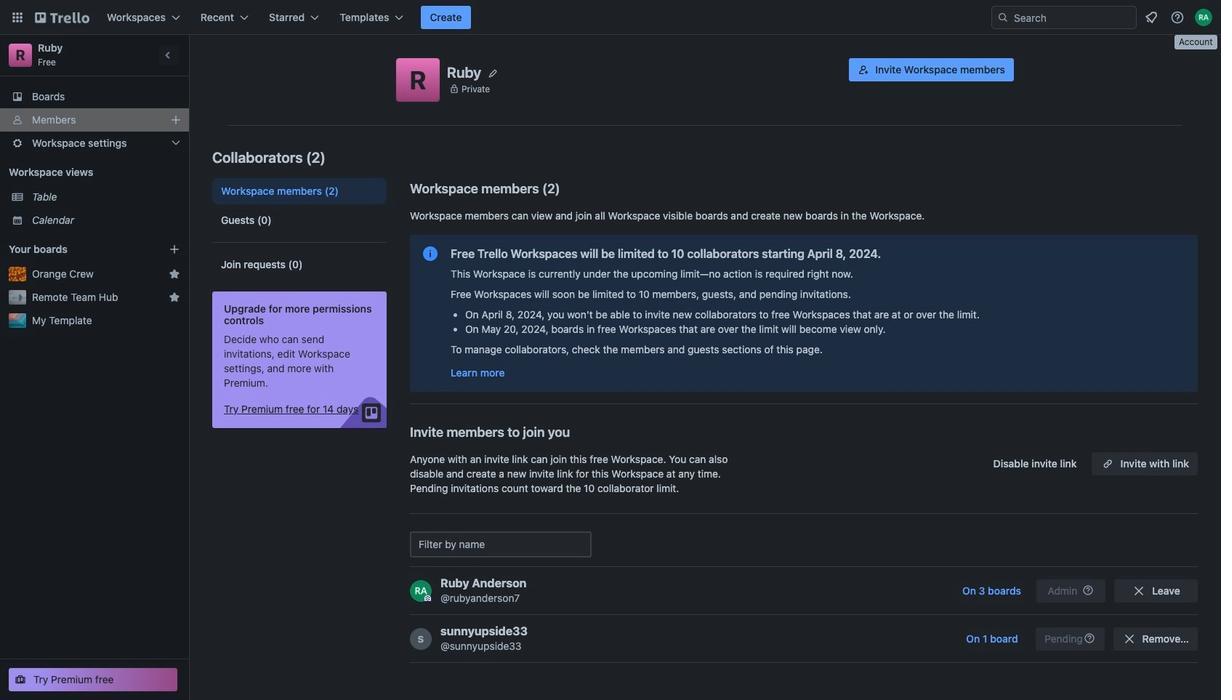 Task type: vqa. For each thing, say whether or not it's contained in the screenshot.
STARRED ICON
yes



Task type: locate. For each thing, give the bounding box(es) containing it.
back to home image
[[35, 6, 89, 29]]

1 horizontal spatial ruby anderson (rubyanderson7) image
[[1196, 9, 1213, 26]]

1 starred icon image from the top
[[169, 268, 180, 280]]

1 vertical spatial ruby anderson (rubyanderson7) image
[[410, 580, 432, 602]]

0 vertical spatial ruby anderson (rubyanderson7) image
[[1196, 9, 1213, 26]]

1 vertical spatial starred icon image
[[169, 292, 180, 303]]

0 vertical spatial starred icon image
[[169, 268, 180, 280]]

starred icon image
[[169, 268, 180, 280], [169, 292, 180, 303]]

Search field
[[1009, 7, 1137, 28]]

ruby anderson (rubyanderson7) image inside primary element
[[1196, 9, 1213, 26]]

add board image
[[169, 244, 180, 255]]

0 notifications image
[[1143, 9, 1161, 26]]

0 horizontal spatial ruby anderson (rubyanderson7) image
[[410, 580, 432, 602]]

your boards with 3 items element
[[9, 241, 147, 258]]

tooltip
[[1175, 35, 1218, 49]]

ruby anderson (rubyanderson7) image right open information menu image on the top
[[1196, 9, 1213, 26]]

ruby anderson (rubyanderson7) image up sunnyupside33 (sunnyupside33) "icon"
[[410, 580, 432, 602]]

ruby anderson (rubyanderson7) image
[[1196, 9, 1213, 26], [410, 580, 432, 602]]



Task type: describe. For each thing, give the bounding box(es) containing it.
open information menu image
[[1171, 10, 1185, 25]]

primary element
[[0, 0, 1222, 35]]

2 starred icon image from the top
[[169, 292, 180, 303]]

workspace navigation collapse icon image
[[159, 45, 179, 65]]

search image
[[998, 12, 1009, 23]]

sunnyupside33 (sunnyupside33) image
[[410, 628, 432, 650]]

Filter by name text field
[[410, 532, 592, 558]]



